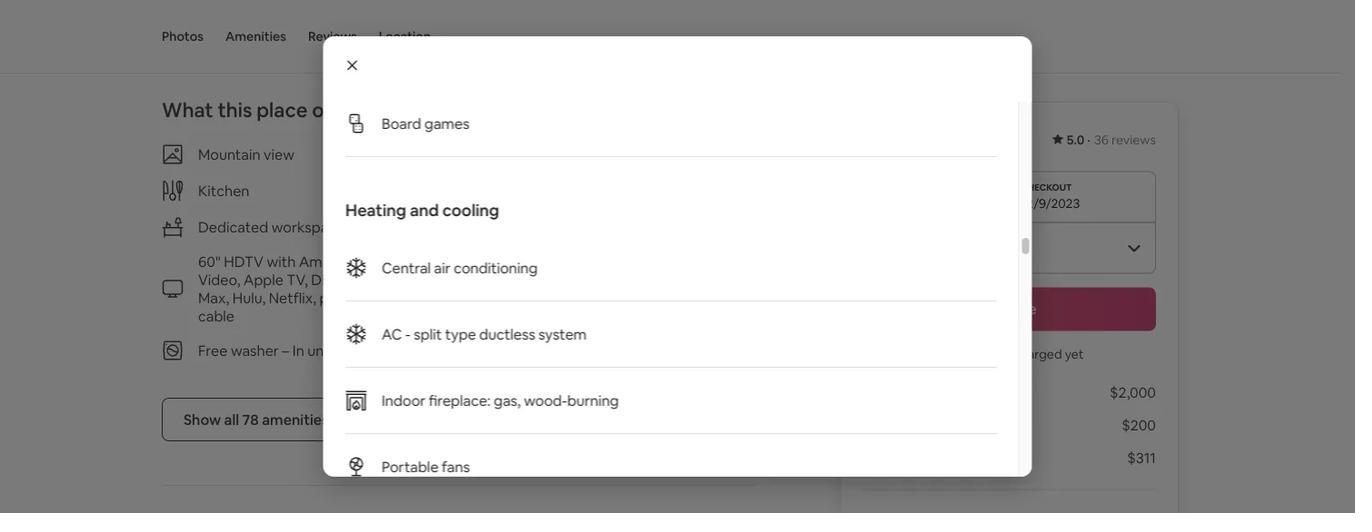 Task type: vqa. For each thing, say whether or not it's contained in the screenshot.
Val-
no



Task type: locate. For each thing, give the bounding box(es) containing it.
ac - split type ductless system
[[381, 325, 586, 344]]

show all 78 amenities button
[[162, 398, 351, 442]]

games
[[424, 114, 469, 133]]

free washer – in unit
[[198, 341, 333, 360]]

36
[[1095, 132, 1109, 148]]

apple
[[244, 270, 284, 289]]

1 vertical spatial free
[[198, 341, 228, 360]]

fireplace:
[[428, 391, 490, 410]]

on for parking
[[589, 218, 606, 236]]

this
[[218, 97, 252, 123]]

free parking on premises
[[502, 218, 670, 236]]

-
[[579, 254, 584, 273], [405, 325, 410, 344]]

premises
[[609, 218, 670, 236]]

won't
[[960, 346, 993, 362]]

air
[[434, 259, 450, 277]]

ev charger - level 2
[[502, 254, 629, 273]]

system
[[538, 325, 586, 344]]

you
[[936, 346, 957, 362]]

- left level
[[579, 254, 584, 273]]

parking
[[535, 218, 586, 236]]

reviews
[[1112, 132, 1156, 148]]

on
[[589, 218, 606, 236], [621, 341, 638, 360]]

1 horizontal spatial free
[[502, 218, 532, 236]]

free down cable
[[198, 341, 228, 360]]

reviews
[[308, 28, 357, 45]]

dedicated
[[198, 218, 268, 236]]

60" hdtv with amazon prime video, apple tv, disney+, hbo max, hulu, netflix, premium cable
[[198, 252, 402, 325]]

on right cameras
[[621, 341, 638, 360]]

split
[[414, 325, 442, 344]]

type
[[445, 325, 476, 344]]

1 vertical spatial -
[[405, 325, 410, 344]]

0 vertical spatial -
[[579, 254, 584, 273]]

cameras
[[561, 341, 618, 360]]

heating and cooling
[[345, 200, 499, 221]]

0 horizontal spatial -
[[405, 325, 410, 344]]

- inside what this place offers dialog
[[405, 325, 410, 344]]

level
[[587, 254, 618, 273]]

5.0
[[1067, 132, 1085, 148]]

kitchen
[[198, 181, 250, 200]]

amenities
[[225, 28, 286, 45]]

portable
[[381, 458, 438, 476]]

what this place offers
[[162, 97, 367, 123]]

what this place offers dialog
[[323, 0, 1032, 514]]

central
[[381, 259, 431, 277]]

78
[[242, 410, 259, 429]]

board games
[[381, 114, 469, 133]]

and
[[410, 200, 439, 221]]

security cameras on property
[[502, 341, 701, 360]]

be
[[996, 346, 1011, 362]]

0 horizontal spatial free
[[198, 341, 228, 360]]

free
[[502, 218, 532, 236], [198, 341, 228, 360]]

mountain view
[[198, 145, 295, 164]]

free up the ev
[[502, 218, 532, 236]]

·
[[1088, 132, 1091, 148]]

1 vertical spatial on
[[621, 341, 638, 360]]

unit
[[308, 341, 333, 360]]

$2,000
[[1110, 384, 1156, 402]]

amenities button
[[225, 0, 286, 73]]

access
[[537, 145, 582, 164]]

lake access
[[502, 145, 582, 164]]

0 vertical spatial on
[[589, 218, 606, 236]]

reviews button
[[308, 0, 357, 73]]

0 horizontal spatial on
[[589, 218, 606, 236]]

what
[[162, 97, 213, 123]]

hbo
[[371, 270, 402, 289]]

central air conditioning
[[381, 259, 537, 277]]

disney+,
[[311, 270, 368, 289]]

1 horizontal spatial on
[[621, 341, 638, 360]]

indoor
[[381, 391, 425, 410]]

show
[[184, 410, 221, 429]]

0 vertical spatial free
[[502, 218, 532, 236]]

12/9/2023
[[1021, 195, 1080, 211]]

- right 'ac'
[[405, 325, 410, 344]]

on up level
[[589, 218, 606, 236]]



Task type: describe. For each thing, give the bounding box(es) containing it.
yet
[[1065, 346, 1084, 362]]

gas,
[[493, 391, 520, 410]]

prime
[[358, 252, 396, 271]]

hdtv
[[224, 252, 264, 271]]

offers
[[312, 97, 367, 123]]

netflix,
[[269, 289, 316, 307]]

free for free parking on premises
[[502, 218, 532, 236]]

board
[[381, 114, 421, 133]]

2
[[621, 254, 629, 273]]

dedicated workspace
[[198, 218, 345, 236]]

heating
[[345, 200, 406, 221]]

cleaning
[[863, 416, 922, 435]]

60"
[[198, 252, 221, 271]]

max,
[[198, 289, 229, 307]]

reserve
[[983, 300, 1037, 319]]

you won't be charged yet
[[936, 346, 1084, 362]]

12/9/2023 button
[[863, 171, 1156, 222]]

location button
[[379, 0, 431, 73]]

view
[[264, 145, 295, 164]]

fans
[[441, 458, 470, 476]]

$200
[[1122, 416, 1156, 435]]

5.0 · 36 reviews
[[1067, 132, 1156, 148]]

ac
[[381, 325, 402, 344]]

charged
[[1014, 346, 1062, 362]]

wood-
[[524, 391, 567, 410]]

1 horizontal spatial -
[[579, 254, 584, 273]]

security
[[502, 341, 557, 360]]

–
[[282, 341, 289, 360]]

indoor fireplace: gas, wood-burning
[[381, 391, 619, 410]]

amazon
[[299, 252, 354, 271]]

show all 78 amenities
[[184, 410, 329, 429]]

fee
[[925, 416, 947, 435]]

photos button
[[162, 0, 204, 73]]

hulu,
[[232, 289, 266, 307]]

tv,
[[287, 270, 308, 289]]

burning
[[567, 391, 619, 410]]

workspace
[[272, 218, 345, 236]]

photos
[[162, 28, 204, 45]]

$311
[[1128, 449, 1156, 468]]

free for free washer – in unit
[[198, 341, 228, 360]]

conditioning
[[453, 259, 537, 277]]

ev
[[502, 254, 520, 273]]

charger
[[524, 254, 576, 273]]

with
[[267, 252, 296, 271]]

on for cameras
[[621, 341, 638, 360]]

place
[[257, 97, 308, 123]]

reserve button
[[863, 288, 1156, 331]]

property
[[641, 341, 701, 360]]

mountain
[[198, 145, 261, 164]]

cooling
[[442, 200, 499, 221]]

portable fans
[[381, 458, 470, 476]]

cleaning fee button
[[863, 416, 947, 435]]

amenities
[[262, 410, 329, 429]]

washer
[[231, 341, 279, 360]]

video,
[[198, 270, 241, 289]]

ductless
[[479, 325, 535, 344]]

location
[[379, 28, 431, 45]]

in
[[293, 341, 304, 360]]

cleaning fee
[[863, 416, 947, 435]]

all
[[224, 410, 239, 429]]

lake
[[502, 145, 534, 164]]

cable
[[198, 307, 235, 325]]



